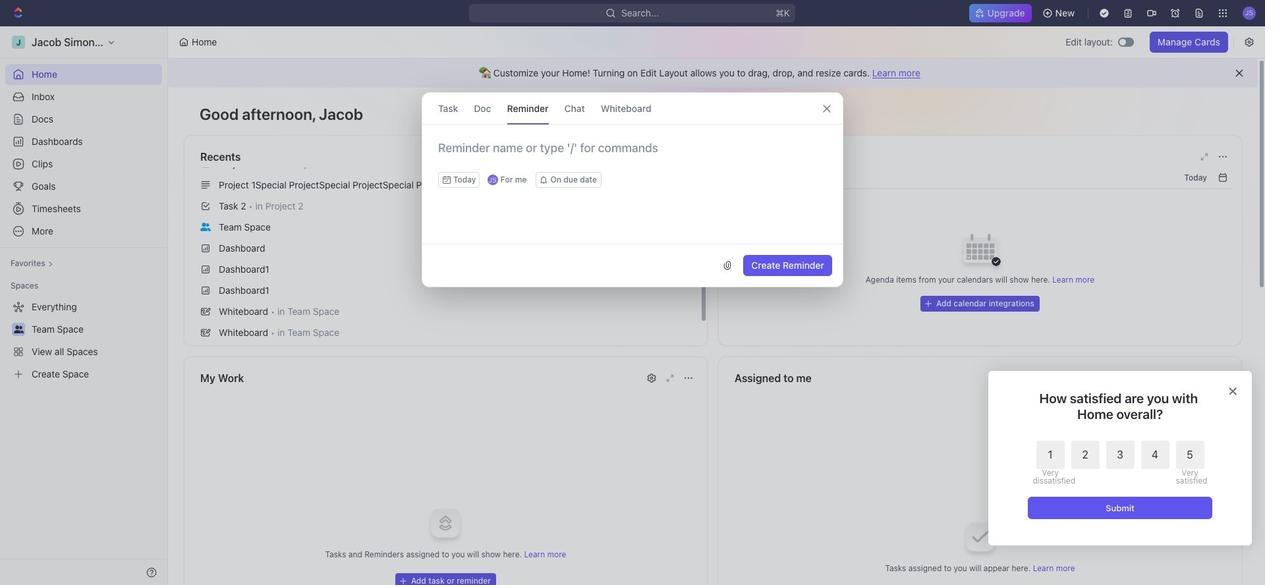 Task type: locate. For each thing, give the bounding box(es) containing it.
1 vertical spatial dialog
[[989, 371, 1253, 546]]

dialog
[[422, 92, 844, 287], [989, 371, 1253, 546]]

option group
[[1033, 441, 1205, 485]]

user group image
[[200, 223, 211, 231]]

tree
[[5, 297, 162, 385]]

alert
[[168, 59, 1258, 88]]

0 horizontal spatial dialog
[[422, 92, 844, 287]]

sidebar navigation
[[0, 26, 168, 585]]

Reminder na﻿me or type '/' for commands text field
[[423, 140, 843, 172]]

0 vertical spatial dialog
[[422, 92, 844, 287]]



Task type: vqa. For each thing, say whether or not it's contained in the screenshot.
Reminder na﻿me or type '/' for commands text box
yes



Task type: describe. For each thing, give the bounding box(es) containing it.
1 horizontal spatial dialog
[[989, 371, 1253, 546]]

tree inside sidebar navigation
[[5, 297, 162, 385]]



